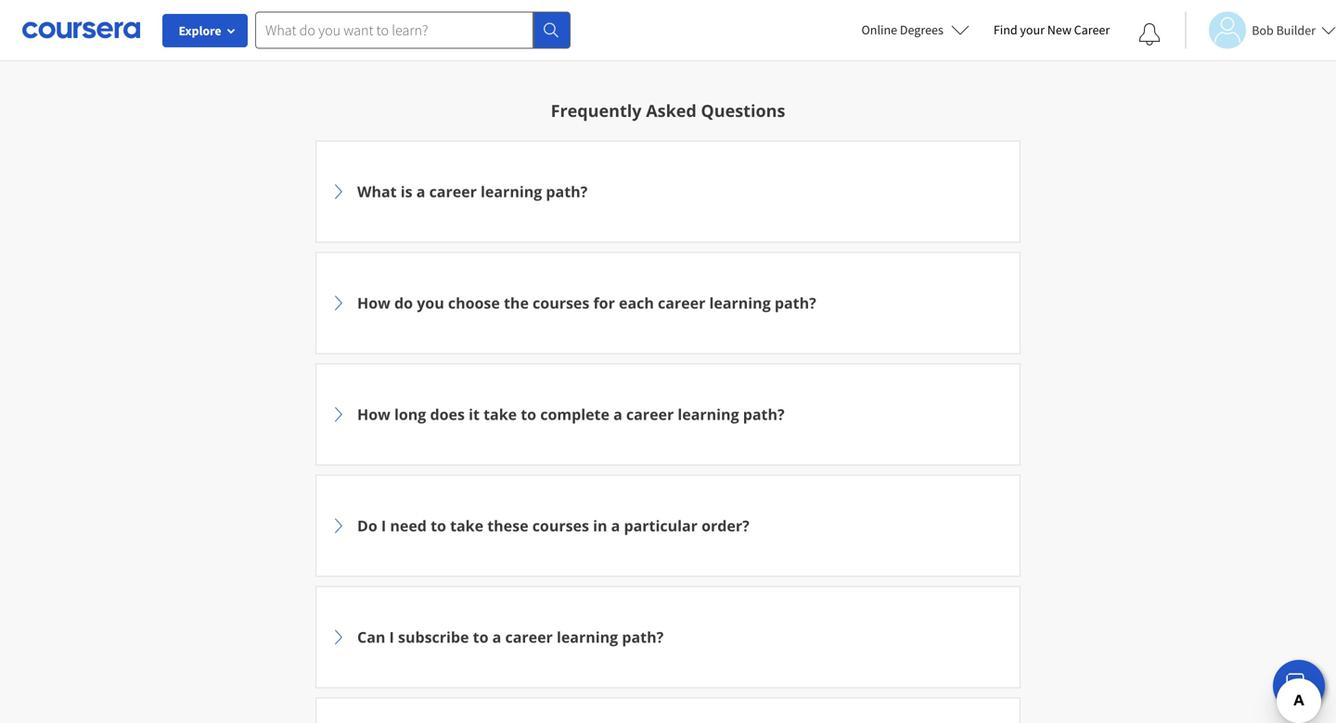 Task type: describe. For each thing, give the bounding box(es) containing it.
take for it
[[484, 404, 517, 424]]

what
[[357, 181, 397, 201]]

a inside do i need to take these courses in a particular order? dropdown button
[[611, 516, 620, 536]]

the
[[504, 293, 529, 313]]

need
[[390, 516, 427, 536]]

frequently
[[551, 99, 642, 122]]

order?
[[702, 516, 750, 536]]

to for these
[[431, 516, 446, 536]]

learning inside how do you choose the courses for each career learning path? dropdown button
[[710, 293, 771, 313]]

asked
[[646, 99, 697, 122]]

a inside what is a career learning path? dropdown button
[[417, 181, 425, 201]]

chevron right image for can i subscribe to a career learning path?
[[328, 626, 350, 648]]

chat with us image
[[1285, 671, 1314, 701]]

find
[[994, 21, 1018, 38]]

for
[[594, 293, 615, 313]]

bob builder
[[1252, 22, 1316, 39]]

how long does it take to complete a career learning path? button
[[328, 375, 1009, 453]]

2 horizontal spatial to
[[521, 404, 537, 424]]

these
[[488, 516, 529, 536]]

online degrees
[[862, 21, 944, 38]]

it
[[469, 404, 480, 424]]

chevron right image for what is a career learning path?
[[328, 181, 350, 203]]

show notifications image
[[1139, 23, 1161, 45]]

take for to
[[450, 516, 484, 536]]

can
[[357, 627, 386, 647]]

how long does it take to complete a career learning path?
[[357, 404, 785, 424]]

to for career
[[473, 627, 489, 647]]

is
[[401, 181, 413, 201]]

a inside can i subscribe to a career learning path? dropdown button
[[493, 627, 502, 647]]

What do you want to learn? text field
[[255, 12, 534, 49]]

do
[[357, 516, 378, 536]]

subscribe
[[398, 627, 469, 647]]

coursera image
[[22, 15, 140, 45]]

can i subscribe to a career learning path?
[[357, 627, 664, 647]]

explore
[[179, 22, 221, 39]]

learning inside what is a career learning path? dropdown button
[[481, 181, 542, 201]]

frequently asked questions
[[551, 99, 786, 122]]

you
[[417, 293, 444, 313]]

chevron right image for how long does it take to complete a career learning path?
[[328, 403, 350, 426]]



Task type: locate. For each thing, give the bounding box(es) containing it.
chevron right image
[[328, 181, 350, 203], [328, 292, 350, 314], [328, 403, 350, 426], [328, 626, 350, 648]]

complete
[[540, 404, 610, 424]]

1 vertical spatial i
[[389, 627, 394, 647]]

chevron right image left long
[[328, 403, 350, 426]]

learning inside how long does it take to complete a career learning path? dropdown button
[[678, 404, 739, 424]]

how for how do you choose the courses for each career learning path?
[[357, 293, 391, 313]]

take inside dropdown button
[[484, 404, 517, 424]]

1 how from the top
[[357, 293, 391, 313]]

2 chevron right image from the top
[[328, 292, 350, 314]]

can i subscribe to a career learning path? button
[[328, 598, 1009, 676]]

to right need
[[431, 516, 446, 536]]

how left do
[[357, 293, 391, 313]]

courses left in in the bottom left of the page
[[533, 516, 589, 536]]

how for how long does it take to complete a career learning path?
[[357, 404, 391, 424]]

0 vertical spatial take
[[484, 404, 517, 424]]

chevron right image left can at the left bottom of the page
[[328, 626, 350, 648]]

0 vertical spatial to
[[521, 404, 537, 424]]

find your new career
[[994, 21, 1110, 38]]

choose
[[448, 293, 500, 313]]

do i need to take these courses in a particular order? button
[[328, 487, 1009, 565]]

does
[[430, 404, 465, 424]]

0 vertical spatial courses
[[533, 293, 590, 313]]

chevron right image inside what is a career learning path? dropdown button
[[328, 181, 350, 203]]

online degrees button
[[847, 9, 985, 50]]

1 horizontal spatial i
[[389, 627, 394, 647]]

a inside how long does it take to complete a career learning path? dropdown button
[[614, 404, 623, 424]]

chevron right image inside how long does it take to complete a career learning path? dropdown button
[[328, 403, 350, 426]]

questions
[[701, 99, 786, 122]]

what is a career learning path?
[[357, 181, 588, 201]]

each
[[619, 293, 654, 313]]

courses inside dropdown button
[[533, 516, 589, 536]]

2 how from the top
[[357, 404, 391, 424]]

explore button
[[162, 14, 248, 47]]

a right is
[[417, 181, 425, 201]]

take inside dropdown button
[[450, 516, 484, 536]]

1 vertical spatial to
[[431, 516, 446, 536]]

a
[[417, 181, 425, 201], [614, 404, 623, 424], [611, 516, 620, 536], [493, 627, 502, 647]]

to inside dropdown button
[[431, 516, 446, 536]]

how do you choose the courses for each career learning path? button
[[328, 264, 1009, 342]]

take right it
[[484, 404, 517, 424]]

1 vertical spatial take
[[450, 516, 484, 536]]

to right 'subscribe'
[[473, 627, 489, 647]]

1 horizontal spatial to
[[473, 627, 489, 647]]

how do you choose the courses for each career learning path?
[[357, 293, 817, 313]]

particular
[[624, 516, 698, 536]]

3 chevron right image from the top
[[328, 403, 350, 426]]

i inside do i need to take these courses in a particular order? dropdown button
[[381, 516, 386, 536]]

bob builder button
[[1186, 12, 1337, 49]]

1 vertical spatial courses
[[533, 516, 589, 536]]

a right 'subscribe'
[[493, 627, 502, 647]]

i for can
[[389, 627, 394, 647]]

None search field
[[255, 12, 571, 49]]

how
[[357, 293, 391, 313], [357, 404, 391, 424]]

to
[[521, 404, 537, 424], [431, 516, 446, 536], [473, 627, 489, 647]]

career
[[429, 181, 477, 201], [658, 293, 706, 313], [626, 404, 674, 424], [505, 627, 553, 647]]

take left these
[[450, 516, 484, 536]]

a right complete
[[614, 404, 623, 424]]

your
[[1020, 21, 1045, 38]]

2 vertical spatial to
[[473, 627, 489, 647]]

do i need to take these courses in a particular order?
[[357, 516, 750, 536]]

do
[[394, 293, 413, 313]]

chevron right image left do
[[328, 292, 350, 314]]

chevron right image for how do you choose the courses for each career learning path?
[[328, 292, 350, 314]]

chevron right image inside how do you choose the courses for each career learning path? dropdown button
[[328, 292, 350, 314]]

chevron right image
[[328, 515, 350, 537]]

i for do
[[381, 516, 386, 536]]

builder
[[1277, 22, 1316, 39]]

career
[[1075, 21, 1110, 38]]

chevron right image left what on the top left
[[328, 181, 350, 203]]

long
[[394, 404, 426, 424]]

i right can at the left bottom of the page
[[389, 627, 394, 647]]

degrees
[[900, 21, 944, 38]]

learning inside can i subscribe to a career learning path? dropdown button
[[557, 627, 618, 647]]

1 chevron right image from the top
[[328, 181, 350, 203]]

0 vertical spatial how
[[357, 293, 391, 313]]

a right in in the bottom left of the page
[[611, 516, 620, 536]]

to left complete
[[521, 404, 537, 424]]

online
[[862, 21, 898, 38]]

i inside can i subscribe to a career learning path? dropdown button
[[389, 627, 394, 647]]

chevron right image inside can i subscribe to a career learning path? dropdown button
[[328, 626, 350, 648]]

i
[[381, 516, 386, 536], [389, 627, 394, 647]]

courses inside dropdown button
[[533, 293, 590, 313]]

courses left for
[[533, 293, 590, 313]]

i right do
[[381, 516, 386, 536]]

take
[[484, 404, 517, 424], [450, 516, 484, 536]]

bob
[[1252, 22, 1274, 39]]

0 vertical spatial i
[[381, 516, 386, 536]]

0 horizontal spatial to
[[431, 516, 446, 536]]

learning
[[481, 181, 542, 201], [710, 293, 771, 313], [678, 404, 739, 424], [557, 627, 618, 647]]

0 horizontal spatial i
[[381, 516, 386, 536]]

what is a career learning path? button
[[328, 153, 1009, 231]]

new
[[1048, 21, 1072, 38]]

courses
[[533, 293, 590, 313], [533, 516, 589, 536]]

1 vertical spatial how
[[357, 404, 391, 424]]

how left long
[[357, 404, 391, 424]]

4 chevron right image from the top
[[328, 626, 350, 648]]

find your new career link
[[985, 19, 1120, 42]]

path?
[[546, 181, 588, 201], [775, 293, 817, 313], [743, 404, 785, 424], [622, 627, 664, 647]]

in
[[593, 516, 608, 536]]



Task type: vqa. For each thing, say whether or not it's contained in the screenshot.
'Earning a CS degree could open up career pathways in high- paying fields like software engineering, cybersecurity, and cloud computing. The median annual wage for computer and IT jobs in the United States was $97,430 in 2021, according to the BLS.'
no



